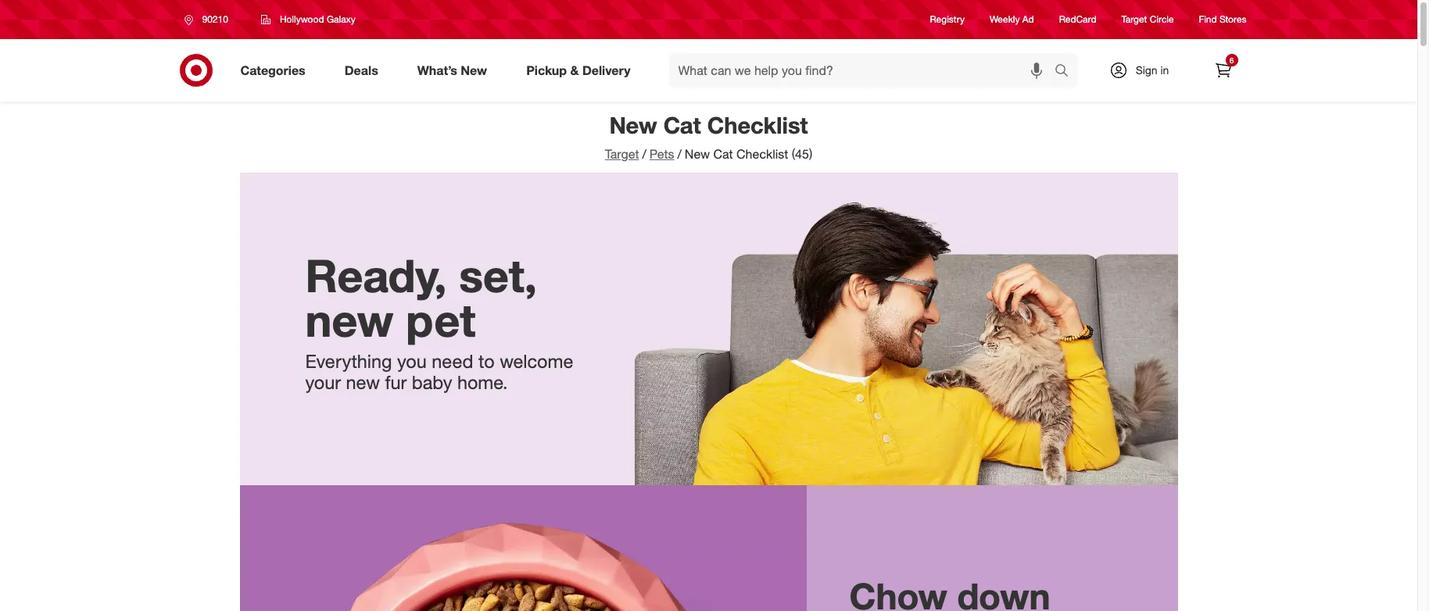Task type: describe. For each thing, give the bounding box(es) containing it.
your
[[305, 372, 341, 394]]

what's
[[417, 62, 458, 78]]

hollywood galaxy button
[[251, 5, 366, 34]]

0 vertical spatial checklist
[[708, 111, 808, 139]]

you
[[397, 351, 427, 373]]

What can we help you find? suggestions appear below search field
[[669, 53, 1059, 88]]

baby
[[412, 372, 452, 394]]

sign in link
[[1096, 53, 1194, 88]]

registry link
[[930, 13, 965, 26]]

target circle
[[1122, 14, 1174, 25]]

1 horizontal spatial cat
[[714, 146, 733, 162]]

ready,
[[305, 249, 447, 303]]

find stores link
[[1200, 13, 1247, 26]]

90210 button
[[174, 5, 245, 34]]

search
[[1048, 64, 1085, 79]]

pets
[[650, 146, 675, 162]]

target circle link
[[1122, 13, 1174, 26]]

pickup & delivery
[[527, 62, 631, 78]]

what's new link
[[404, 53, 507, 88]]

&
[[571, 62, 579, 78]]

to
[[479, 351, 495, 373]]

6 link
[[1206, 53, 1241, 88]]

weekly
[[990, 14, 1020, 25]]

ready, set, new pet everything you need to welcome your new fur baby home.
[[305, 249, 574, 394]]

target inside new cat checklist target / pets / new cat checklist (45)
[[605, 146, 639, 162]]

pet
[[406, 293, 476, 348]]

circle
[[1150, 14, 1174, 25]]

fur
[[385, 372, 407, 394]]

redcard link
[[1060, 13, 1097, 26]]

registry
[[930, 14, 965, 25]]

0 vertical spatial new
[[305, 293, 394, 348]]

search button
[[1048, 53, 1085, 91]]



Task type: locate. For each thing, give the bounding box(es) containing it.
set,
[[459, 249, 537, 303]]

1 horizontal spatial /
[[678, 146, 682, 162]]

delivery
[[583, 62, 631, 78]]

cat up pets 'link'
[[664, 111, 701, 139]]

new
[[461, 62, 487, 78], [610, 111, 658, 139], [685, 146, 710, 162]]

/
[[643, 146, 647, 162], [678, 146, 682, 162]]

galaxy
[[327, 13, 356, 25]]

home.
[[457, 372, 508, 394]]

stores
[[1220, 14, 1247, 25]]

new right pets 'link'
[[685, 146, 710, 162]]

0 horizontal spatial cat
[[664, 111, 701, 139]]

1 / from the left
[[643, 146, 647, 162]]

cat right pets
[[714, 146, 733, 162]]

target
[[1122, 14, 1148, 25], [605, 146, 639, 162]]

6
[[1230, 56, 1234, 65]]

target link
[[605, 146, 639, 162]]

0 horizontal spatial target
[[605, 146, 639, 162]]

/ left pets
[[643, 146, 647, 162]]

what's new
[[417, 62, 487, 78]]

1 vertical spatial target
[[605, 146, 639, 162]]

90210
[[202, 13, 228, 25]]

(45)
[[792, 146, 813, 162]]

pickup
[[527, 62, 567, 78]]

pets link
[[650, 146, 675, 162]]

in
[[1161, 63, 1170, 77]]

find stores
[[1200, 14, 1247, 25]]

target left pets
[[605, 146, 639, 162]]

new
[[305, 293, 394, 348], [346, 372, 380, 394]]

sign in
[[1136, 63, 1170, 77]]

new up everything at the left of page
[[305, 293, 394, 348]]

0 horizontal spatial /
[[643, 146, 647, 162]]

0 vertical spatial new
[[461, 62, 487, 78]]

0 vertical spatial cat
[[664, 111, 701, 139]]

checklist up (45)
[[708, 111, 808, 139]]

new up target link
[[610, 111, 658, 139]]

1 vertical spatial new
[[610, 111, 658, 139]]

new cat checklist target / pets / new cat checklist (45)
[[605, 111, 813, 162]]

2 vertical spatial new
[[685, 146, 710, 162]]

welcome
[[500, 351, 574, 373]]

categories link
[[227, 53, 325, 88]]

cat
[[664, 111, 701, 139], [714, 146, 733, 162]]

pickup & delivery link
[[513, 53, 650, 88]]

find
[[1200, 14, 1218, 25]]

weekly ad link
[[990, 13, 1035, 26]]

1 vertical spatial cat
[[714, 146, 733, 162]]

1 horizontal spatial target
[[1122, 14, 1148, 25]]

hollywood galaxy
[[280, 13, 356, 25]]

need
[[432, 351, 474, 373]]

0 horizontal spatial new
[[461, 62, 487, 78]]

weekly ad
[[990, 14, 1035, 25]]

2 horizontal spatial new
[[685, 146, 710, 162]]

categories
[[241, 62, 306, 78]]

1 horizontal spatial new
[[610, 111, 658, 139]]

1 vertical spatial checklist
[[737, 146, 789, 162]]

2 / from the left
[[678, 146, 682, 162]]

/ right pets
[[678, 146, 682, 162]]

target left circle
[[1122, 14, 1148, 25]]

checklist
[[708, 111, 808, 139], [737, 146, 789, 162]]

ad
[[1023, 14, 1035, 25]]

1 vertical spatial new
[[346, 372, 380, 394]]

hollywood
[[280, 13, 324, 25]]

deals link
[[331, 53, 398, 88]]

new right the what's at left top
[[461, 62, 487, 78]]

checklist left (45)
[[737, 146, 789, 162]]

new left fur
[[346, 372, 380, 394]]

0 vertical spatial target
[[1122, 14, 1148, 25]]

everything
[[305, 351, 392, 373]]

deals
[[345, 62, 378, 78]]

sign
[[1136, 63, 1158, 77]]

redcard
[[1060, 14, 1097, 25]]



Task type: vqa. For each thing, say whether or not it's contained in the screenshot.
the rightmost /
yes



